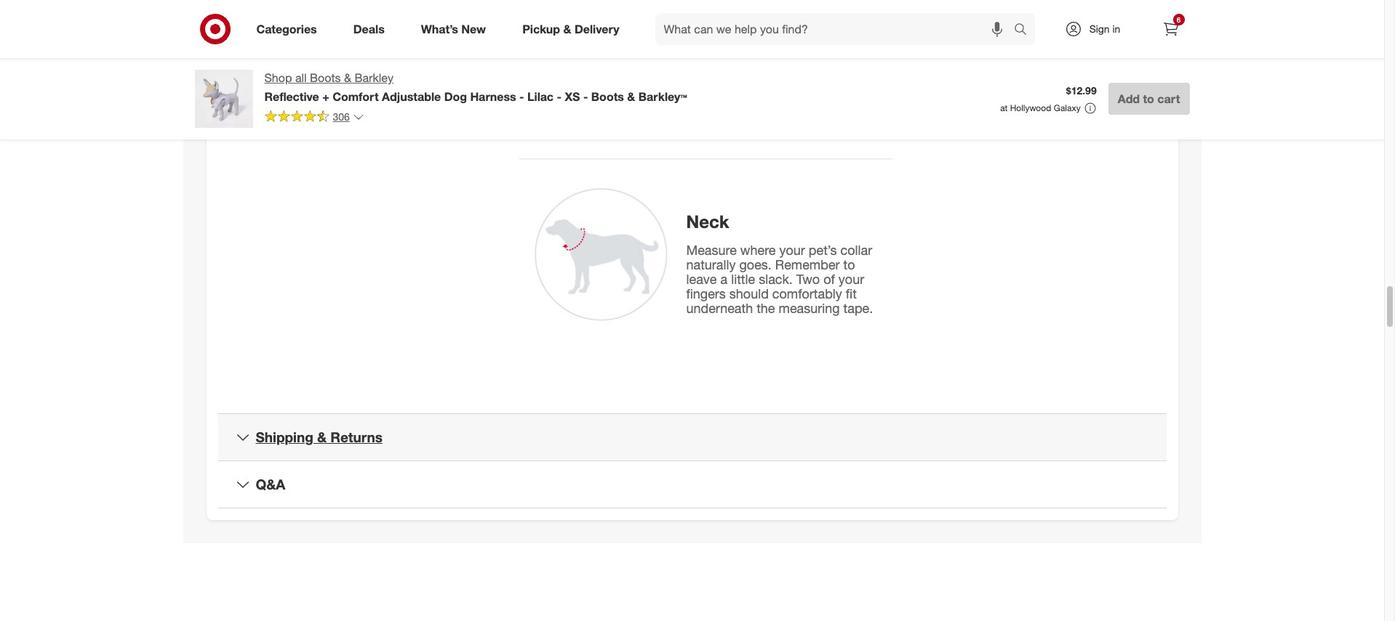 Task type: locate. For each thing, give the bounding box(es) containing it.
0 horizontal spatial boots
[[310, 71, 341, 85]]

boots right xs
[[591, 89, 624, 104]]

&
[[563, 22, 571, 36], [344, 71, 351, 85], [627, 89, 635, 104], [317, 429, 327, 446]]

barkley™
[[639, 89, 687, 104]]

& left returns
[[317, 429, 327, 446]]

categories link
[[244, 13, 335, 45]]

306
[[333, 110, 350, 123]]

+
[[322, 89, 329, 104]]

shipping & returns
[[256, 429, 383, 446]]

deals link
[[341, 13, 403, 45]]

boots
[[310, 71, 341, 85], [591, 89, 624, 104]]

returns
[[331, 429, 383, 446]]

2 horizontal spatial -
[[583, 89, 588, 104]]

1 horizontal spatial -
[[557, 89, 562, 104]]

new
[[461, 22, 486, 36]]

- right xs
[[583, 89, 588, 104]]

shipping & returns button
[[218, 415, 1166, 461]]

What can we help you find? suggestions appear below search field
[[655, 13, 1017, 45]]

boots up +
[[310, 71, 341, 85]]

pickup & delivery link
[[510, 13, 638, 45]]

what's new
[[421, 22, 486, 36]]

what's
[[421, 22, 458, 36]]

categories
[[256, 22, 317, 36]]

adjustable
[[382, 89, 441, 104]]

- left lilac
[[519, 89, 524, 104]]

sign in link
[[1052, 13, 1143, 45]]

0 horizontal spatial -
[[519, 89, 524, 104]]

at
[[1000, 103, 1008, 113]]

hollywood
[[1010, 103, 1052, 113]]

in
[[1113, 23, 1121, 35]]

- left xs
[[557, 89, 562, 104]]

1 vertical spatial boots
[[591, 89, 624, 104]]

1 horizontal spatial boots
[[591, 89, 624, 104]]

image of reflective + comfort adjustable dog harness - lilac - xs - boots & barkley™ image
[[195, 70, 253, 128]]

pickup & delivery
[[522, 22, 619, 36]]

add
[[1118, 92, 1140, 106]]

3 - from the left
[[583, 89, 588, 104]]

$12.99
[[1066, 84, 1097, 97]]

to
[[1143, 92, 1154, 106]]

shop
[[264, 71, 292, 85]]

reflective
[[264, 89, 319, 104]]

-
[[519, 89, 524, 104], [557, 89, 562, 104], [583, 89, 588, 104]]



Task type: vqa. For each thing, say whether or not it's contained in the screenshot.
&
yes



Task type: describe. For each thing, give the bounding box(es) containing it.
galaxy
[[1054, 103, 1081, 113]]

comfort
[[333, 89, 379, 104]]

1 - from the left
[[519, 89, 524, 104]]

2 - from the left
[[557, 89, 562, 104]]

barkley
[[355, 71, 394, 85]]

add to cart button
[[1108, 83, 1190, 115]]

lilac
[[527, 89, 554, 104]]

search button
[[1007, 13, 1042, 48]]

deals
[[353, 22, 385, 36]]

at hollywood galaxy
[[1000, 103, 1081, 113]]

& inside dropdown button
[[317, 429, 327, 446]]

sign
[[1089, 23, 1110, 35]]

what's new link
[[409, 13, 504, 45]]

& up comfort on the top left
[[344, 71, 351, 85]]

add to cart
[[1118, 92, 1180, 106]]

6 link
[[1155, 13, 1187, 45]]

q&a
[[256, 477, 285, 493]]

sign in
[[1089, 23, 1121, 35]]

cart
[[1158, 92, 1180, 106]]

shop all boots & barkley reflective + comfort adjustable dog harness - lilac - xs - boots & barkley™
[[264, 71, 687, 104]]

delivery
[[575, 22, 619, 36]]

& left the barkley™
[[627, 89, 635, 104]]

306 link
[[264, 110, 364, 126]]

harness
[[470, 89, 516, 104]]

pickup
[[522, 22, 560, 36]]

shipping
[[256, 429, 313, 446]]

search
[[1007, 23, 1042, 38]]

all
[[295, 71, 307, 85]]

0 vertical spatial boots
[[310, 71, 341, 85]]

& right pickup
[[563, 22, 571, 36]]

xs
[[565, 89, 580, 104]]

dog
[[444, 89, 467, 104]]

6
[[1177, 15, 1181, 24]]

q&a button
[[218, 462, 1166, 508]]



